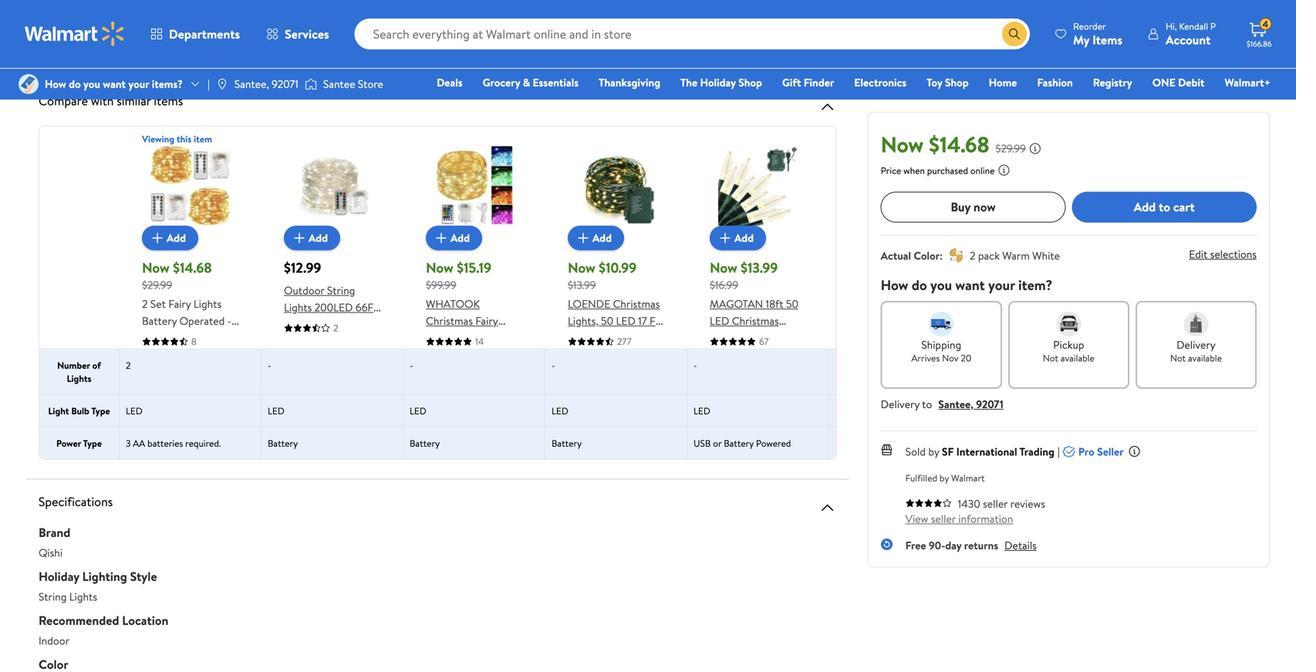 Task type: describe. For each thing, give the bounding box(es) containing it.
home inside home link
[[989, 75, 1017, 90]]

0 horizontal spatial |
[[208, 76, 210, 91]]

usb left the plug-
[[426, 364, 446, 379]]

available for pickup
[[1061, 351, 1095, 364]]

leaking
[[407, 17, 440, 32]]

add to cart image for $10.99
[[574, 229, 593, 247]]

fairy inside $12.99 outdoor string lights 200led 66ft battery operated led rope lights with remote indoor timer fairy lights for patio easter christmas party cool white
[[313, 368, 336, 383]]

lights inside brand qishi holiday lighting style string lights recommended location indoor
[[69, 589, 97, 604]]

one
[[1153, 75, 1176, 90]]

20
[[961, 351, 972, 364]]

powered inside now $15.19 $99.99 whatook christmas fairy lights, string lights battery operated & usb plug-in 39ft 120 led 16 color changing with remote timer, waterproof 3aa battery and usb powered led twinkle lights
[[426, 466, 467, 481]]

the holiday shop link
[[674, 74, 769, 91]]

1 vertical spatial santee,
[[939, 396, 974, 411]]

electronics
[[854, 75, 907, 90]]

- cell down 277
[[546, 350, 688, 394]]

- left memory
[[694, 359, 697, 372]]

here,
[[567, 44, 591, 59]]

operated inside $12.99 outdoor string lights 200led 66ft battery operated led rope lights with remote indoor timer fairy lights for patio easter christmas party cool white
[[321, 317, 367, 332]]

the holiday shop
[[681, 75, 762, 90]]

information
[[959, 511, 1013, 526]]

decoration
[[142, 449, 195, 464]]

3
[[126, 437, 131, 450]]

when
[[904, 164, 925, 177]]

- down 100
[[203, 364, 208, 379]]

you down : at top right
[[931, 275, 952, 295]]

garden
[[627, 364, 661, 379]]

2 cell
[[120, 350, 262, 394]]

add to cart image for outdoor
[[290, 229, 309, 247]]

- left the plug-
[[410, 359, 413, 372]]

we aim to show you accurate product information. manufacturers, suppliers and others provide what you see here, and we have not verified it. see our disclaimer
[[57, 44, 808, 59]]

want for items?
[[103, 76, 126, 91]]

items
[[1093, 31, 1123, 48]]

you up compare with similar items in the top of the page
[[83, 76, 100, 91]]

you left the see
[[529, 44, 546, 59]]

to for add to cart
[[1159, 198, 1171, 215]]

1 horizontal spatial &
[[523, 75, 530, 90]]

our
[[743, 44, 759, 59]]

trading
[[1020, 444, 1055, 459]]

for inside now $10.99 $13.99 loende christmas lights, 50 led 17 ft battery operated fairy lights for home party garden christmas decoration, 1 pack
[[623, 347, 638, 362]]

international
[[957, 444, 1018, 459]]

lights, inside now $10.99 $13.99 loende christmas lights, 50 led 17 ft battery operated fairy lights for home party garden christmas decoration, 1 pack
[[568, 313, 599, 328]]

before
[[157, 17, 188, 32]]

santee, 92071 button
[[939, 396, 1004, 411]]

indoor inside $12.99 outdoor string lights 200led 66ft battery operated led rope lights with remote indoor timer fairy lights for patio easter christmas party cool white
[[346, 351, 377, 366]]

add for $10.99
[[593, 230, 612, 245]]

$13.99 inside now $13.99 $16.99 magotan 18ft 50 led christmas lights battery string lights timer memory function usb & battery powered waterproof string lights fo
[[741, 258, 778, 277]]

firefly
[[204, 381, 234, 396]]

cool
[[284, 419, 306, 434]]

1 vertical spatial type
[[83, 437, 102, 450]]

party inside now $10.99 $13.99 loende christmas lights, 50 led 17 ft battery operated fairy lights for home party garden christmas decoration, 1 pack
[[599, 364, 624, 379]]

led left timer,
[[410, 404, 427, 417]]

lights inside number of lights
[[67, 372, 91, 385]]

1 horizontal spatial color
[[914, 248, 940, 263]]

white inside now $14.68 $29.99 2 set fairy lights battery operated - led string lights 8 modes 33ft 100 led starry lights - copper wire firefly lights for wedding birthday party christmas decoration - warm white
[[142, 466, 170, 481]]

number of lights
[[57, 359, 101, 385]]

view seller information link
[[906, 511, 1013, 526]]

case
[[222, 3, 243, 19]]

2 inside $12.99 group
[[333, 321, 338, 335]]

- cell down rope
[[262, 350, 404, 394]]

$15.19
[[457, 258, 491, 277]]

for inside now $14.68 $29.99 2 set fairy lights battery operated - led string lights 8 modes 33ft 100 led starry lights - copper wire firefly lights for wedding birthday party christmas decoration - warm white
[[172, 398, 186, 413]]

battery down changing
[[410, 437, 440, 450]]

you right show
[[133, 44, 150, 59]]

string inside $12.99 outdoor string lights 200led 66ft battery operated led rope lights with remote indoor timer fairy lights for patio easter christmas party cool white
[[327, 283, 355, 298]]

Search search field
[[355, 19, 1030, 49]]

operated inside now $15.19 $99.99 whatook christmas fairy lights, string lights battery operated & usb plug-in 39ft 120 led 16 color changing with remote timer, waterproof 3aa battery and usb powered led twinkle lights
[[463, 347, 509, 362]]

your for how do you want your item?
[[988, 275, 1015, 295]]

my
[[1073, 31, 1090, 48]]

now for now $10.99 $13.99 loende christmas lights, 50 led 17 ft battery operated fairy lights for home party garden christmas decoration, 1 pack
[[568, 258, 596, 277]]

intent image for shipping image
[[929, 312, 954, 336]]

deals link
[[430, 74, 470, 91]]

battery down decoration,
[[552, 437, 582, 450]]

shipping
[[922, 337, 962, 352]]

battery up the plug-
[[426, 347, 461, 362]]

1 vertical spatial 92071
[[976, 396, 1004, 411]]

1 horizontal spatial |
[[1058, 444, 1060, 459]]

3 led cell from the left
[[404, 395, 546, 427]]

what
[[504, 44, 526, 59]]

usb or battery powered cell
[[688, 427, 830, 459]]

led left 16
[[426, 381, 446, 396]]

0 vertical spatial warm
[[1003, 248, 1030, 263]]

3 aa batteries required. cell
[[120, 427, 262, 459]]

indoor inside brand qishi holiday lighting style string lights recommended location indoor
[[39, 633, 69, 648]]

intent image for pickup image
[[1057, 312, 1081, 336]]

led down memory
[[694, 404, 710, 417]]

led inside now $10.99 $13.99 loende christmas lights, 50 led 17 ft battery operated fairy lights for home party garden christmas decoration, 1 pack
[[616, 313, 636, 328]]

fairy inside now $15.19 $99.99 whatook christmas fairy lights, string lights battery operated & usb plug-in 39ft 120 led 16 color changing with remote timer, waterproof 3aa battery and usb powered led twinkle lights
[[476, 313, 498, 328]]

- cell down 50 cell
[[830, 395, 972, 427]]

toy shop
[[927, 75, 969, 90]]

pack
[[632, 398, 654, 413]]

pro seller info image
[[1129, 445, 1141, 458]]

battery up function
[[740, 330, 775, 345]]

not inside remove batteries from the battery case if product is not in use. check your batteries before installing, stop using if you find any damage or leaking signs of the batteries.
[[304, 3, 319, 19]]

edit selections
[[1189, 247, 1257, 262]]

remote inside now $15.19 $99.99 whatook christmas fairy lights, string lights battery operated & usb plug-in 39ft 120 led 16 color changing with remote timer, waterproof 3aa battery and usb powered led twinkle lights
[[426, 415, 463, 430]]

2 inside now $14.68 $29.99 2 set fairy lights battery operated - led string lights 8 modes 33ft 100 led starry lights - copper wire firefly lights for wedding birthday party christmas decoration - warm white
[[142, 296, 148, 311]]

memory
[[710, 364, 749, 379]]

pickup not available
[[1043, 337, 1095, 364]]

$13.99 inside now $10.99 $13.99 loende christmas lights, 50 led 17 ft battery operated fairy lights for home party garden christmas decoration, 1 pack
[[568, 277, 596, 292]]

add to cart button
[[1072, 192, 1257, 222]]

your inside remove batteries from the battery case if product is not in use. check your batteries before installing, stop using if you find any damage or leaking signs of the batteries.
[[89, 17, 110, 32]]

item
[[194, 132, 212, 145]]

4 battery cell from the left
[[830, 427, 972, 459]]

or inside cell
[[713, 437, 722, 450]]

0 vertical spatial 92071
[[272, 76, 299, 91]]

string inside now $14.68 $29.99 2 set fairy lights battery operated - led string lights 8 modes 33ft 100 led starry lights - copper wire firefly lights for wedding birthday party christmas decoration - warm white
[[161, 330, 189, 345]]

add for $14.68
[[167, 230, 186, 245]]

2 battery cell from the left
[[404, 427, 546, 459]]

led left '1'
[[552, 404, 569, 417]]

4.128 stars out of 5, based on 1430 seller reviews element
[[906, 498, 952, 508]]

of inside number of lights
[[92, 359, 101, 372]]

you inside remove batteries from the battery case if product is not in use. check your batteries before installing, stop using if you find any damage or leaking signs of the batteries.
[[296, 17, 313, 32]]

copper
[[142, 381, 177, 396]]

led inside now $14.68 $29.99 2 set fairy lights battery operated - led string lights 8 modes 33ft 100 led starry lights - copper wire firefly lights for wedding birthday party christmas decoration - warm white
[[219, 347, 239, 362]]

18ft
[[766, 296, 784, 311]]

white inside $12.99 outdoor string lights 200led 66ft battery operated led rope lights with remote indoor timer fairy lights for patio easter christmas party cool white
[[309, 419, 336, 434]]

gift finder
[[782, 75, 834, 90]]

33ft
[[176, 347, 197, 362]]

reviews
[[1011, 496, 1046, 511]]

- right 100
[[268, 359, 271, 372]]

brand qishi holiday lighting style string lights recommended location indoor
[[39, 524, 168, 648]]

now $13.99 group
[[710, 145, 807, 447]]

2 inside 2 cell
[[126, 359, 131, 372]]

light bulb type row header
[[39, 395, 120, 427]]

0 horizontal spatial and
[[414, 44, 431, 59]]

color inside now $15.19 $99.99 whatook christmas fairy lights, string lights battery operated & usb plug-in 39ft 120 led 16 color changing with remote timer, waterproof 3aa battery and usb powered led twinkle lights
[[460, 381, 487, 396]]

by for sold
[[929, 444, 939, 459]]

add button for $13.99
[[710, 226, 766, 250]]

installing,
[[191, 17, 235, 32]]

$12.99
[[284, 258, 321, 277]]

0 vertical spatial holiday
[[700, 75, 736, 90]]

- right decoration
[[197, 449, 201, 464]]

4 led cell from the left
[[546, 395, 688, 427]]

not for delivery
[[1171, 351, 1186, 364]]

0 horizontal spatial product
[[196, 44, 233, 59]]

battery up twinkle
[[426, 449, 461, 464]]

edit selections button
[[1189, 247, 1257, 262]]

battery inside cell
[[724, 437, 754, 450]]

christmas up 17
[[613, 296, 660, 311]]

now for now $14.68 $29.99 2 set fairy lights battery operated - led string lights 8 modes 33ft 100 led starry lights - copper wire firefly lights for wedding birthday party christmas decoration - warm white
[[142, 258, 170, 277]]

 image for santee store
[[305, 76, 317, 92]]

1 horizontal spatial the
[[480, 17, 496, 32]]

2 led cell from the left
[[262, 395, 404, 427]]

& inside now $13.99 $16.99 magotan 18ft 50 led christmas lights battery string lights timer memory function usb & battery powered waterproof string lights fo
[[733, 381, 740, 396]]

seller for view
[[931, 511, 956, 526]]

0 horizontal spatial if
[[245, 3, 252, 19]]

8 inside now $14.68 $29.99 2 set fairy lights battery operated - led string lights 8 modes 33ft 100 led starry lights - copper wire firefly lights for wedding birthday party christmas decoration - warm white
[[223, 330, 229, 345]]

row containing now $14.68
[[39, 132, 1255, 498]]

with inside now $15.19 $99.99 whatook christmas fairy lights, string lights battery operated & usb plug-in 39ft 120 led 16 color changing with remote timer, waterproof 3aa battery and usb powered led twinkle lights
[[473, 398, 493, 413]]

string right 67
[[778, 330, 806, 345]]

christmas inside now $14.68 $29.99 2 set fairy lights battery operated - led string lights 8 modes 33ft 100 led starry lights - copper wire firefly lights for wedding birthday party christmas decoration - warm white
[[142, 432, 189, 447]]

battery down function
[[742, 381, 778, 396]]

row containing power type
[[39, 427, 1255, 459]]

battery left sold
[[836, 437, 866, 450]]

0 vertical spatial type
[[91, 404, 110, 417]]

any
[[337, 17, 353, 32]]

thanksgiving link
[[592, 74, 667, 91]]

50 inside now $13.99 $16.99 magotan 18ft 50 led christmas lights battery string lights timer memory function usb & battery powered waterproof string lights fo
[[786, 296, 799, 311]]

reorder
[[1073, 20, 1106, 33]]

1430 seller reviews
[[958, 496, 1046, 511]]

see
[[723, 44, 740, 59]]

buy now button
[[881, 192, 1066, 222]]

how for how do you want your items?
[[45, 76, 66, 91]]

toy
[[927, 75, 943, 90]]

santee, 92071
[[234, 76, 299, 91]]

now for now $15.19 $99.99 whatook christmas fairy lights, string lights battery operated & usb plug-in 39ft 120 led 16 color changing with remote timer, waterproof 3aa battery and usb powered led twinkle lights
[[426, 258, 454, 277]]

christmas inside now $15.19 $99.99 whatook christmas fairy lights, string lights battery operated & usb plug-in 39ft 120 led 16 color changing with remote timer, waterproof 3aa battery and usb powered led twinkle lights
[[426, 313, 473, 328]]

- right 120
[[552, 359, 555, 372]]

verified
[[671, 44, 707, 59]]

loende christmas lights, 50 led 17 ft battery operated fairy lights for home party garden christmas decoration, 1 pack image
[[576, 145, 657, 226]]

batteries.
[[499, 17, 542, 32]]

bulb
[[71, 404, 89, 417]]

now $15.19 group
[[426, 145, 523, 498]]

disclaimer
[[761, 44, 808, 59]]

essentials
[[533, 75, 579, 90]]

in inside now $15.19 $99.99 whatook christmas fairy lights, string lights battery operated & usb plug-in 39ft 120 led 16 color changing with remote timer, waterproof 3aa battery and usb powered led twinkle lights
[[473, 364, 482, 379]]

- cell down 14
[[404, 350, 546, 394]]

similar
[[117, 92, 151, 109]]

$14.68 for now $14.68
[[929, 129, 990, 159]]

39ft
[[484, 364, 504, 379]]

50 inside cell
[[836, 359, 846, 372]]

lights inside now $10.99 $13.99 loende christmas lights, 50 led 17 ft battery operated fairy lights for home party garden christmas decoration, 1 pack
[[593, 347, 621, 362]]

magotan 18ft 50 led christmas lights battery string lights timer memory function usb & battery powered waterproof string lights fo image
[[718, 145, 799, 226]]

delivery to santee, 92071
[[881, 396, 1004, 411]]

to for delivery to santee, 92071
[[922, 396, 932, 411]]

0 horizontal spatial to
[[94, 44, 104, 59]]

waterproof inside now $15.19 $99.99 whatook christmas fairy lights, string lights battery operated & usb plug-in 39ft 120 led 16 color changing with remote timer, waterproof 3aa battery and usb powered led twinkle lights
[[426, 432, 480, 447]]

1 shop from the left
[[739, 75, 762, 90]]

66ft
[[356, 300, 378, 315]]

check
[[57, 17, 87, 32]]

2 horizontal spatial white
[[1033, 248, 1060, 263]]

now $10.99 $13.99 loende christmas lights, 50 led 17 ft battery operated fairy lights for home party garden christmas decoration, 1 pack
[[568, 258, 661, 413]]

one debit
[[1153, 75, 1205, 90]]

5 led cell from the left
[[688, 395, 830, 427]]

power type row header
[[39, 427, 120, 459]]

2 set fairy lights battery operated - led string lights 8 modes 33ft 100 led starry lights - copper wire firefly lights for wedding birthday party christmas decoration - warm white image
[[150, 145, 231, 226]]

led up aa
[[126, 404, 143, 417]]

usb inside now $13.99 $16.99 magotan 18ft 50 led christmas lights battery string lights timer memory function usb & battery powered waterproof string lights fo
[[710, 381, 730, 396]]

string up the usb or battery powered
[[767, 415, 795, 430]]

thanksgiving
[[599, 75, 661, 90]]

plug-
[[449, 364, 473, 379]]

sold
[[906, 444, 926, 459]]

departments button
[[137, 15, 253, 52]]

search icon image
[[1009, 28, 1021, 40]]

now for now $14.68
[[881, 129, 924, 159]]

led up cool
[[268, 404, 285, 417]]

pack
[[978, 248, 1000, 263]]

operated inside now $14.68 $29.99 2 set fairy lights battery operated - led string lights 8 modes 33ft 100 led starry lights - copper wire firefly lights for wedding birthday party christmas decoration - warm white
[[180, 313, 225, 328]]

timer,
[[465, 415, 494, 430]]

waterproof inside now $13.99 $16.99 magotan 18ft 50 led christmas lights battery string lights timer memory function usb & battery powered waterproof string lights fo
[[710, 415, 764, 430]]

fashion
[[1037, 75, 1073, 90]]

see our disclaimer button
[[723, 44, 808, 59]]

$29.99 inside now $14.68 $29.99 2 set fairy lights battery operated - led string lights 8 modes 33ft 100 led starry lights - copper wire firefly lights for wedding birthday party christmas decoration - warm white
[[142, 277, 172, 292]]

battery inside $12.99 outdoor string lights 200led 66ft battery operated led rope lights with remote indoor timer fairy lights for patio easter christmas party cool white
[[284, 317, 319, 332]]

magotan
[[710, 296, 763, 311]]

birthday
[[142, 415, 181, 430]]

holiday inside brand qishi holiday lighting style string lights recommended location indoor
[[39, 568, 79, 585]]

product inside remove batteries from the battery case if product is not in use. check your batteries before installing, stop using if you find any damage or leaking signs of the batteries.
[[254, 3, 291, 19]]

row containing number of lights
[[39, 349, 1255, 394]]

we
[[613, 44, 626, 59]]

seller for 1430
[[983, 496, 1008, 511]]

usb or battery powered
[[694, 437, 791, 450]]

how for how do you want your item?
[[881, 275, 909, 295]]

seller
[[1097, 444, 1124, 459]]

0 vertical spatial santee,
[[234, 76, 269, 91]]

price when purchased online
[[881, 164, 995, 177]]

electronics link
[[847, 74, 914, 91]]

do for how do you want your item?
[[912, 275, 927, 295]]

1 horizontal spatial not
[[653, 44, 669, 59]]



Task type: locate. For each thing, give the bounding box(es) containing it.
1 vertical spatial want
[[956, 275, 985, 295]]

do up compare
[[69, 76, 81, 91]]

usb inside cell
[[694, 437, 711, 450]]

2 row from the top
[[39, 349, 1255, 394]]

not right "have"
[[653, 44, 669, 59]]

$29.99
[[996, 141, 1026, 156], [142, 277, 172, 292]]

0 horizontal spatial home
[[568, 364, 597, 379]]

warm right decoration
[[204, 449, 231, 464]]

$16.99
[[710, 277, 739, 292]]

now $14.68 group
[[142, 145, 239, 481]]

0 vertical spatial $14.68
[[929, 129, 990, 159]]

now up price
[[881, 129, 924, 159]]

batteries inside 3 aa batteries required. cell
[[147, 437, 183, 450]]

1 horizontal spatial available
[[1188, 351, 1222, 364]]

0 vertical spatial powered
[[710, 398, 751, 413]]

not inside delivery not available
[[1171, 351, 1186, 364]]

party left the garden
[[599, 364, 624, 379]]

party inside $12.99 outdoor string lights 200led 66ft battery operated led rope lights with remote indoor timer fairy lights for patio easter christmas party cool white
[[334, 402, 359, 417]]

hi, kendall p account
[[1166, 20, 1216, 48]]

1 add to cart image from the left
[[290, 229, 309, 247]]

or left leaking at the top of the page
[[394, 17, 404, 32]]

1 not from the left
[[1043, 351, 1059, 364]]

0 vertical spatial how
[[45, 76, 66, 91]]

now inside now $10.99 $13.99 loende christmas lights, 50 led 17 ft battery operated fairy lights for home party garden christmas decoration, 1 pack
[[568, 258, 596, 277]]

2 not from the left
[[1171, 351, 1186, 364]]

1 vertical spatial your
[[128, 76, 149, 91]]

add for outdoor
[[309, 230, 328, 245]]

0 vertical spatial waterproof
[[710, 415, 764, 430]]

operated
[[180, 313, 225, 328], [321, 317, 367, 332], [605, 330, 651, 345], [463, 347, 509, 362]]

67
[[759, 335, 769, 348]]

usb left fo
[[694, 437, 711, 450]]

4 add to cart image from the left
[[716, 229, 735, 247]]

how do you want your item?
[[881, 275, 1053, 295]]

timer up patio
[[284, 368, 311, 383]]

and left we
[[593, 44, 610, 59]]

christmas down patio
[[284, 402, 331, 417]]

or inside remove batteries from the battery case if product is not in use. check your batteries before installing, stop using if you find any damage or leaking signs of the batteries.
[[394, 17, 404, 32]]

3 battery cell from the left
[[546, 427, 688, 459]]

add inside now $13.99 "group"
[[735, 230, 754, 245]]

0 horizontal spatial your
[[89, 17, 110, 32]]

indoor
[[346, 351, 377, 366], [39, 633, 69, 648]]

if left is
[[287, 17, 294, 32]]

0 vertical spatial of
[[468, 17, 478, 32]]

2 left pack
[[970, 248, 976, 263]]

$14.68 inside now $14.68 $29.99 2 set fairy lights battery operated - led string lights 8 modes 33ft 100 led starry lights - copper wire firefly lights for wedding birthday party christmas decoration - warm white
[[173, 258, 212, 277]]

0 horizontal spatial holiday
[[39, 568, 79, 585]]

add for $15.19
[[451, 230, 470, 245]]

2 add to cart image from the left
[[432, 229, 451, 247]]

powered inside now $13.99 $16.99 magotan 18ft 50 led christmas lights battery string lights timer memory function usb & battery powered waterproof string lights fo
[[710, 398, 751, 413]]

want for item?
[[956, 275, 985, 295]]

intent image for delivery image
[[1184, 312, 1209, 336]]

not right is
[[304, 3, 319, 19]]

0 horizontal spatial warm
[[204, 449, 231, 464]]

available inside delivery not available
[[1188, 351, 1222, 364]]

viewing this item
[[142, 132, 212, 145]]

kendall
[[1179, 20, 1208, 33]]

add to cart image for $13.99
[[716, 229, 735, 247]]

and inside now $15.19 $99.99 whatook christmas fairy lights, string lights battery operated & usb plug-in 39ft 120 led 16 color changing with remote timer, waterproof 3aa battery and usb powered led twinkle lights
[[463, 449, 480, 464]]

0 vertical spatial delivery
[[1177, 337, 1216, 352]]

led down 3aa
[[469, 466, 489, 481]]

remote down changing
[[426, 415, 463, 430]]

your
[[89, 17, 110, 32], [128, 76, 149, 91], [988, 275, 1015, 295]]

- cell
[[262, 350, 404, 394], [404, 350, 546, 394], [546, 350, 688, 394], [688, 350, 830, 394], [830, 395, 972, 427]]

delivery for to
[[881, 396, 920, 411]]

reorder my items
[[1073, 20, 1123, 48]]

not down intent image for delivery on the right of the page
[[1171, 351, 1186, 364]]

arrives
[[912, 351, 940, 364]]

50 inside now $10.99 $13.99 loende christmas lights, 50 led 17 ft battery operated fairy lights for home party garden christmas decoration, 1 pack
[[601, 313, 614, 328]]

4 row from the top
[[39, 427, 1255, 459]]

100
[[200, 347, 216, 362]]

2 horizontal spatial 50
[[836, 359, 846, 372]]

1 vertical spatial not
[[653, 44, 669, 59]]

now inside now $15.19 $99.99 whatook christmas fairy lights, string lights battery operated & usb plug-in 39ft 120 led 16 color changing with remote timer, waterproof 3aa battery and usb powered led twinkle lights
[[426, 258, 454, 277]]

if
[[245, 3, 252, 19], [287, 17, 294, 32]]

led down magotan
[[710, 313, 729, 328]]

$29.99 up legal information image at right
[[996, 141, 1026, 156]]

0 horizontal spatial in
[[322, 3, 330, 19]]

fairy up 14
[[476, 313, 498, 328]]

0 vertical spatial with
[[91, 92, 114, 109]]

2 horizontal spatial your
[[988, 275, 1015, 295]]

17
[[638, 313, 647, 328]]

2 down 200led
[[333, 321, 338, 335]]

delivery down 50 cell
[[881, 396, 920, 411]]

0 vertical spatial &
[[523, 75, 530, 90]]

2 add button from the left
[[284, 226, 340, 250]]

now inside now $13.99 $16.99 magotan 18ft 50 led christmas lights battery string lights timer memory function usb & battery powered waterproof string lights fo
[[710, 258, 738, 277]]

2 vertical spatial white
[[142, 466, 170, 481]]

now $10.99 group
[[568, 145, 665, 413]]

aa
[[133, 437, 145, 450]]

holiday right the
[[700, 75, 736, 90]]

0 horizontal spatial the
[[167, 3, 183, 19]]

add inside button
[[1134, 198, 1156, 215]]

0 vertical spatial your
[[89, 17, 110, 32]]

battery inside now $10.99 $13.99 loende christmas lights, 50 led 17 ft battery operated fairy lights for home party garden christmas decoration, 1 pack
[[568, 330, 603, 345]]

add button for $14.68
[[142, 226, 198, 250]]

add to cart image inside $12.99 group
[[290, 229, 309, 247]]

seller down the 4.128 stars out of 5, based on 1430 seller reviews element
[[931, 511, 956, 526]]

it.
[[709, 44, 718, 59]]

& down memory
[[733, 381, 740, 396]]

to down 50 cell
[[922, 396, 932, 411]]

for inside $12.99 outdoor string lights 200led 66ft battery operated led rope lights with remote indoor timer fairy lights for patio easter christmas party cool white
[[284, 385, 298, 400]]

selections
[[1210, 247, 1257, 262]]

battery inside now $14.68 $29.99 2 set fairy lights battery operated - led string lights 8 modes 33ft 100 led starry lights - copper wire firefly lights for wedding birthday party christmas decoration - warm white
[[142, 313, 177, 328]]

add to cart image up '$16.99' in the right of the page
[[716, 229, 735, 247]]

led cell
[[120, 395, 262, 427], [262, 395, 404, 427], [404, 395, 546, 427], [546, 395, 688, 427], [688, 395, 830, 427]]

santee, down the nov at bottom
[[939, 396, 974, 411]]

delivery down intent image for delivery on the right of the page
[[1177, 337, 1216, 352]]

0 vertical spatial timer
[[740, 347, 767, 362]]

battery up rope
[[284, 317, 319, 332]]

$12.99 group
[[284, 145, 381, 434]]

0 horizontal spatial shop
[[739, 75, 762, 90]]

delivery inside delivery not available
[[1177, 337, 1216, 352]]

1 horizontal spatial your
[[128, 76, 149, 91]]

batteries left from
[[98, 3, 139, 19]]

0 vertical spatial want
[[103, 76, 126, 91]]

use.
[[333, 3, 351, 19]]

1 horizontal spatial delivery
[[1177, 337, 1216, 352]]

3 add button from the left
[[426, 226, 482, 250]]

led cell down rope
[[262, 395, 404, 427]]

now left "$10.99"
[[568, 258, 596, 277]]

number of lights row header
[[39, 350, 120, 394]]

add button inside now $15.19 group
[[426, 226, 482, 250]]

now for now $13.99 $16.99 magotan 18ft 50 led christmas lights battery string lights timer memory function usb & battery powered waterproof string lights fo
[[710, 258, 738, 277]]

$14.68 for now $14.68 $29.99 2 set fairy lights battery operated - led string lights 8 modes 33ft 100 led starry lights - copper wire firefly lights for wedding birthday party christmas decoration - warm white
[[173, 258, 212, 277]]

remote inside $12.99 outdoor string lights 200led 66ft battery operated led rope lights with remote indoor timer fairy lights for patio easter christmas party cool white
[[307, 351, 344, 366]]

& up 120
[[511, 347, 519, 362]]

:
[[940, 248, 943, 263]]

viewing
[[142, 132, 174, 145]]

and
[[414, 44, 431, 59], [593, 44, 610, 59], [463, 449, 480, 464]]

1 vertical spatial do
[[912, 275, 927, 295]]

product
[[254, 3, 291, 19], [196, 44, 233, 59]]

1 horizontal spatial $29.99
[[996, 141, 1026, 156]]

now inside now $14.68 $29.99 2 set fairy lights battery operated - led string lights 8 modes 33ft 100 led starry lights - copper wire firefly lights for wedding birthday party christmas decoration - warm white
[[142, 258, 170, 277]]

gift
[[782, 75, 801, 90]]

add to cart image for $15.19
[[432, 229, 451, 247]]

0 horizontal spatial 50
[[601, 313, 614, 328]]

now $14.68 $29.99 2 set fairy lights battery operated - led string lights 8 modes 33ft 100 led starry lights - copper wire firefly lights for wedding birthday party christmas decoration - warm white
[[142, 258, 239, 481]]

0 horizontal spatial $13.99
[[568, 277, 596, 292]]

home up decoration,
[[568, 364, 597, 379]]

add to cart image
[[148, 229, 167, 247]]

2 available from the left
[[1188, 351, 1222, 364]]

1 vertical spatial indoor
[[39, 633, 69, 648]]

add to cart image
[[290, 229, 309, 247], [432, 229, 451, 247], [574, 229, 593, 247], [716, 229, 735, 247]]

p
[[1211, 20, 1216, 33]]

add to cart image up $99.99
[[432, 229, 451, 247]]

row
[[39, 132, 1255, 498], [39, 349, 1255, 394], [39, 394, 1255, 427], [39, 427, 1255, 459]]

3 row from the top
[[39, 394, 1255, 427]]

usb down 3aa
[[483, 449, 503, 464]]

add button for outdoor
[[284, 226, 340, 250]]

add to cart image down loende christmas lights, 50 led 17 ft battery operated fairy lights for home party garden christmas decoration, 1 pack image on the top
[[574, 229, 593, 247]]

 image for santee, 92071
[[216, 78, 228, 90]]

fairy inside now $10.99 $13.99 loende christmas lights, 50 led 17 ft battery operated fairy lights for home party garden christmas decoration, 1 pack
[[568, 347, 590, 362]]

add inside now $10.99 group
[[593, 230, 612, 245]]

see
[[549, 44, 564, 59]]

of inside remove batteries from the battery case if product is not in use. check your batteries before installing, stop using if you find any damage or leaking signs of the batteries.
[[468, 17, 478, 32]]

2 vertical spatial &
[[733, 381, 740, 396]]

50 cell
[[830, 350, 972, 394]]

string inside now $15.19 $99.99 whatook christmas fairy lights, string lights battery operated & usb plug-in 39ft 120 led 16 color changing with remote timer, waterproof 3aa battery and usb powered led twinkle lights
[[459, 330, 487, 345]]

do for how do you want your items?
[[69, 76, 81, 91]]

0 horizontal spatial white
[[142, 466, 170, 481]]

batteries up show
[[113, 17, 155, 32]]

delivery for not
[[1177, 337, 1216, 352]]

0 horizontal spatial available
[[1061, 351, 1095, 364]]

lights, down 'loende'
[[568, 313, 599, 328]]

1 horizontal spatial home
[[989, 75, 1017, 90]]

2 horizontal spatial party
[[599, 364, 624, 379]]

of right signs at the top left
[[468, 17, 478, 32]]

if right case
[[245, 3, 252, 19]]

0 vertical spatial lights,
[[568, 313, 599, 328]]

1 horizontal spatial to
[[922, 396, 932, 411]]

with down how do you want your items?
[[91, 92, 114, 109]]

1 vertical spatial holiday
[[39, 568, 79, 585]]

now $15.19 $99.99 whatook christmas fairy lights, string lights battery operated & usb plug-in 39ft 120 led 16 color changing with remote timer, waterproof 3aa battery and usb powered led twinkle lights
[[426, 258, 523, 498]]

add up $12.99
[[309, 230, 328, 245]]

2 left set
[[142, 296, 148, 311]]

0 horizontal spatial or
[[394, 17, 404, 32]]

free
[[906, 538, 926, 553]]

0 horizontal spatial 8
[[191, 335, 197, 348]]

want up compare with similar items in the top of the page
[[103, 76, 126, 91]]

shop right 'toy' at the right of page
[[945, 75, 969, 90]]

2 horizontal spatial and
[[593, 44, 610, 59]]

available inside 'pickup not available'
[[1061, 351, 1095, 364]]

fairy right set
[[168, 296, 191, 311]]

not for pickup
[[1043, 351, 1059, 364]]

1 horizontal spatial $14.68
[[929, 129, 990, 159]]

0 horizontal spatial of
[[92, 359, 101, 372]]

add inside $12.99 group
[[309, 230, 328, 245]]

92071 up international
[[976, 396, 1004, 411]]

do down actual color :
[[912, 275, 927, 295]]

0 horizontal spatial indoor
[[39, 633, 69, 648]]

 image for how do you want your items?
[[19, 74, 39, 94]]

stop
[[237, 17, 258, 32]]

with up timer,
[[473, 398, 493, 413]]

items
[[154, 92, 183, 109]]

0 horizontal spatial party
[[184, 415, 209, 430]]

battery down set
[[142, 313, 177, 328]]

50 down 'loende'
[[601, 313, 614, 328]]

your up 'similar'
[[128, 76, 149, 91]]

1 horizontal spatial if
[[287, 17, 294, 32]]

price
[[881, 164, 902, 177]]

2 horizontal spatial powered
[[756, 437, 791, 450]]

0 horizontal spatial  image
[[19, 74, 39, 94]]

2 horizontal spatial for
[[623, 347, 638, 362]]

0 horizontal spatial $14.68
[[173, 258, 212, 277]]

outdoor
[[284, 283, 325, 298]]

starry
[[142, 364, 170, 379]]

delivery not available
[[1171, 337, 1222, 364]]

now
[[974, 198, 996, 215]]

1 vertical spatial delivery
[[881, 396, 920, 411]]

or left fo
[[713, 437, 722, 450]]

row containing light bulb type
[[39, 394, 1255, 427]]

 image down walmart image
[[19, 74, 39, 94]]

timer up function
[[740, 347, 767, 362]]

home inside now $10.99 $13.99 loende christmas lights, 50 led 17 ft battery operated fairy lights for home party garden christmas decoration, 1 pack
[[568, 364, 597, 379]]

1 horizontal spatial remote
[[426, 415, 463, 430]]

1 horizontal spatial of
[[468, 17, 478, 32]]

0 vertical spatial white
[[1033, 248, 1060, 263]]

2 horizontal spatial &
[[733, 381, 740, 396]]

1 vertical spatial warm
[[204, 449, 231, 464]]

number
[[57, 359, 90, 372]]

5 add button from the left
[[710, 226, 766, 250]]

fairy inside now $14.68 $29.99 2 set fairy lights battery operated - led string lights 8 modes 33ft 100 led starry lights - copper wire firefly lights for wedding birthday party christmas decoration - warm white
[[168, 296, 191, 311]]

led inside $12.99 outdoor string lights 200led 66ft battery operated led rope lights with remote indoor timer fairy lights for patio easter christmas party cool white
[[284, 334, 304, 349]]

led left 17
[[616, 313, 636, 328]]

loende
[[568, 296, 610, 311]]

50 right 18ft
[[786, 296, 799, 311]]

1 horizontal spatial shop
[[945, 75, 969, 90]]

1 battery cell from the left
[[262, 427, 404, 459]]

not down intent image for pickup
[[1043, 351, 1059, 364]]

2 horizontal spatial to
[[1159, 198, 1171, 215]]

timer inside now $13.99 $16.99 magotan 18ft 50 led christmas lights battery string lights timer memory function usb & battery powered waterproof string lights fo
[[740, 347, 767, 362]]

timer inside $12.99 outdoor string lights 200led 66ft battery operated led rope lights with remote indoor timer fairy lights for patio easter christmas party cool white
[[284, 368, 311, 383]]

add button for $15.19
[[426, 226, 482, 250]]

1 available from the left
[[1061, 351, 1095, 364]]

1 horizontal spatial timer
[[740, 347, 767, 362]]

1 row from the top
[[39, 132, 1255, 498]]

1 vertical spatial to
[[1159, 198, 1171, 215]]

led left rope
[[284, 334, 304, 349]]

of
[[468, 17, 478, 32], [92, 359, 101, 372]]

add button up set
[[142, 226, 198, 250]]

1 horizontal spatial party
[[334, 402, 359, 417]]

led
[[142, 330, 159, 345]]

row header
[[39, 145, 120, 349]]

not inside 'pickup not available'
[[1043, 351, 1059, 364]]

1 vertical spatial with
[[284, 351, 304, 366]]

this
[[177, 132, 192, 145]]

50 right function
[[836, 359, 846, 372]]

1 horizontal spatial do
[[912, 275, 927, 295]]

1 vertical spatial or
[[713, 437, 722, 450]]

available down intent image for delivery on the right of the page
[[1188, 351, 1222, 364]]

deals
[[437, 75, 463, 90]]

party inside now $14.68 $29.99 2 set fairy lights battery operated - led string lights 8 modes 33ft 100 led starry lights - copper wire firefly lights for wedding birthday party christmas decoration - warm white
[[184, 415, 209, 430]]

string inside brand qishi holiday lighting style string lights recommended location indoor
[[39, 589, 67, 604]]

add to cart image inside now $10.99 group
[[574, 229, 593, 247]]

in left use. on the left top
[[322, 3, 330, 19]]

details
[[1005, 538, 1037, 553]]

available for delivery
[[1188, 351, 1222, 364]]

lights,
[[568, 313, 599, 328], [426, 330, 457, 345]]

200led
[[315, 300, 353, 315]]

whatook christmas fairy lights, string lights battery operated & usb plug-in 39ft 120 led 16 color changing with remote timer, waterproof 3aa battery and usb powered led twinkle lights image
[[434, 145, 515, 226]]

add for $13.99
[[735, 230, 754, 245]]

by for fulfilled
[[940, 471, 949, 484]]

- cell down 67
[[688, 350, 830, 394]]

2 vertical spatial to
[[922, 396, 932, 411]]

1 add button from the left
[[142, 226, 198, 250]]

add to cart image inside now $13.99 "group"
[[716, 229, 735, 247]]

recommended
[[39, 612, 119, 629]]

add button inside now $14.68 group
[[142, 226, 198, 250]]

color right actual
[[914, 248, 940, 263]]

1 vertical spatial |
[[1058, 444, 1060, 459]]

8 left 100
[[191, 335, 197, 348]]

Walmart Site-Wide search field
[[355, 19, 1030, 49]]

2 horizontal spatial  image
[[305, 76, 317, 92]]

add button for $10.99
[[568, 226, 624, 250]]

$13.99 right '$16.99' in the right of the page
[[741, 258, 778, 277]]

christmas inside now $13.99 $16.99 magotan 18ft 50 led christmas lights battery string lights timer memory function usb & battery powered waterproof string lights fo
[[732, 313, 779, 328]]

in inside remove batteries from the battery case if product is not in use. check your batteries before installing, stop using if you find any damage or leaking signs of the batteries.
[[322, 3, 330, 19]]

1 led cell from the left
[[120, 395, 262, 427]]

0 horizontal spatial for
[[172, 398, 186, 413]]

warm inside now $14.68 $29.99 2 set fairy lights battery operated - led string lights 8 modes 33ft 100 led starry lights - copper wire firefly lights for wedding birthday party christmas decoration - warm white
[[204, 449, 231, 464]]

qishi
[[39, 545, 63, 560]]

now $13.99 $16.99 magotan 18ft 50 led christmas lights battery string lights timer memory function usb & battery powered waterproof string lights fo
[[710, 258, 806, 447]]

party down easter
[[334, 402, 359, 417]]

specifications
[[39, 493, 113, 510]]

battery cell
[[262, 427, 404, 459], [404, 427, 546, 459], [546, 427, 688, 459], [830, 427, 972, 459]]

set
[[150, 296, 166, 311]]

1 horizontal spatial white
[[309, 419, 336, 434]]

in left 39ft
[[473, 364, 482, 379]]

$13.99 up 'loende'
[[568, 277, 596, 292]]

holiday down qishi in the left bottom of the page
[[39, 568, 79, 585]]

specifications image
[[818, 498, 837, 517]]

power
[[56, 437, 81, 450]]

0 vertical spatial in
[[322, 3, 330, 19]]

operated inside now $10.99 $13.99 loende christmas lights, 50 led 17 ft battery operated fairy lights for home party garden christmas decoration, 1 pack
[[605, 330, 651, 345]]

1 horizontal spatial seller
[[983, 496, 1008, 511]]

decoration,
[[568, 398, 623, 413]]

remote
[[307, 351, 344, 366], [426, 415, 463, 430]]

add button
[[142, 226, 198, 250], [284, 226, 340, 250], [426, 226, 482, 250], [568, 226, 624, 250], [710, 226, 766, 250]]

to inside button
[[1159, 198, 1171, 215]]

0 horizontal spatial &
[[511, 347, 519, 362]]

grocery
[[483, 75, 520, 90]]

cart
[[1174, 198, 1195, 215]]

& inside now $15.19 $99.99 whatook christmas fairy lights, string lights battery operated & usb plug-in 39ft 120 led 16 color changing with remote timer, waterproof 3aa battery and usb powered led twinkle lights
[[511, 347, 519, 362]]

actual
[[881, 248, 911, 263]]

required.
[[185, 437, 221, 450]]

remove batteries from the battery case if product is not in use. check your batteries before installing, stop using if you find any damage or leaking signs of the batteries.
[[57, 3, 542, 32]]

compare with similar items
[[39, 92, 183, 109]]

1 horizontal spatial want
[[956, 275, 985, 295]]

1 vertical spatial how
[[881, 275, 909, 295]]

timer
[[740, 347, 767, 362], [284, 368, 311, 383]]

powered inside usb or battery powered cell
[[756, 437, 791, 450]]

with inside $12.99 outdoor string lights 200led 66ft battery operated led rope lights with remote indoor timer fairy lights for patio easter christmas party cool white
[[284, 351, 304, 366]]

2 horizontal spatial with
[[473, 398, 493, 413]]

lights, inside now $15.19 $99.99 whatook christmas fairy lights, string lights battery operated & usb plug-in 39ft 120 led 16 color changing with remote timer, waterproof 3aa battery and usb powered led twinkle lights
[[426, 330, 457, 345]]

christmas up decoration,
[[568, 381, 615, 396]]

1 vertical spatial product
[[196, 44, 233, 59]]

home
[[989, 75, 1017, 90], [568, 364, 597, 379]]

legal information image
[[998, 164, 1010, 176]]

add button inside now $13.99 "group"
[[710, 226, 766, 250]]

light bulb type
[[48, 404, 110, 417]]

christmas inside $12.99 outdoor string lights 200led 66ft battery operated led rope lights with remote indoor timer fairy lights for patio easter christmas party cool white
[[284, 402, 331, 417]]

1 vertical spatial white
[[309, 419, 336, 434]]

party
[[599, 364, 624, 379], [334, 402, 359, 417], [184, 415, 209, 430]]

led right 100
[[219, 347, 239, 362]]

90-
[[929, 538, 945, 553]]

1 vertical spatial $14.68
[[173, 258, 212, 277]]

2 vertical spatial with
[[473, 398, 493, 413]]

3 add to cart image from the left
[[574, 229, 593, 247]]

92071 down information.
[[272, 76, 299, 91]]

led cell up 3aa
[[404, 395, 546, 427]]

0 horizontal spatial not
[[304, 3, 319, 19]]

string up the plug-
[[459, 330, 487, 345]]

aim
[[74, 44, 91, 59]]

not
[[304, 3, 319, 19], [653, 44, 669, 59]]

and down timer,
[[463, 449, 480, 464]]

0 horizontal spatial 92071
[[272, 76, 299, 91]]

4 add button from the left
[[568, 226, 624, 250]]

0 vertical spatial not
[[304, 3, 319, 19]]

2
[[970, 248, 976, 263], [142, 296, 148, 311], [333, 321, 338, 335], [126, 359, 131, 372]]

2 shop from the left
[[945, 75, 969, 90]]

led inside now $13.99 $16.99 magotan 18ft 50 led christmas lights battery string lights timer memory function usb & battery powered waterproof string lights fo
[[710, 313, 729, 328]]

your for how do you want your items?
[[128, 76, 149, 91]]

item?
[[1019, 275, 1053, 295]]

do
[[69, 76, 81, 91], [912, 275, 927, 295]]

fo
[[740, 432, 750, 447]]

& right the "grocery"
[[523, 75, 530, 90]]

walmart image
[[25, 22, 125, 46]]

sf
[[942, 444, 954, 459]]

add to cart image inside now $15.19 group
[[432, 229, 451, 247]]

- up 2 cell
[[227, 313, 231, 328]]

0 horizontal spatial timer
[[284, 368, 311, 383]]

0 horizontal spatial $29.99
[[142, 277, 172, 292]]

add inside now $15.19 group
[[451, 230, 470, 245]]

8 up 2 cell
[[223, 330, 229, 345]]

1 horizontal spatial waterproof
[[710, 415, 764, 430]]

ft
[[650, 313, 661, 328]]

1 horizontal spatial 92071
[[976, 396, 1004, 411]]

2 vertical spatial 50
[[836, 359, 846, 372]]

$13.99
[[741, 258, 778, 277], [568, 277, 596, 292]]

 image left santee, 92071
[[216, 78, 228, 90]]

available down intent image for pickup
[[1061, 351, 1095, 364]]

add up "$10.99"
[[593, 230, 612, 245]]

$10.99
[[599, 258, 637, 277]]

by right fulfilled
[[940, 471, 949, 484]]

learn more about strikethrough prices image
[[1029, 142, 1042, 155]]

type right power
[[83, 437, 102, 450]]

 image
[[19, 74, 39, 94], [305, 76, 317, 92], [216, 78, 228, 90]]

2 pack warm white
[[970, 248, 1060, 263]]

1 vertical spatial 50
[[601, 313, 614, 328]]

battery down 'loende'
[[568, 330, 603, 345]]

- down 50 cell
[[836, 404, 839, 417]]

add button inside $12.99 group
[[284, 226, 340, 250]]

0 vertical spatial product
[[254, 3, 291, 19]]

0 horizontal spatial remote
[[307, 351, 344, 366]]

modes
[[142, 347, 173, 362]]

led
[[616, 313, 636, 328], [710, 313, 729, 328], [284, 334, 304, 349], [219, 347, 239, 362], [426, 381, 446, 396], [126, 404, 143, 417], [268, 404, 285, 417], [410, 404, 427, 417], [552, 404, 569, 417], [694, 404, 710, 417], [469, 466, 489, 481]]

returns
[[964, 538, 999, 553]]

battery down cool
[[268, 437, 298, 450]]

power type
[[56, 437, 102, 450]]

free 90-day returns details
[[906, 538, 1037, 553]]

0 horizontal spatial lights,
[[426, 330, 457, 345]]

add to cart
[[1134, 198, 1195, 215]]

-
[[227, 313, 231, 328], [268, 359, 271, 372], [410, 359, 413, 372], [552, 359, 555, 372], [694, 359, 697, 372], [203, 364, 208, 379], [836, 404, 839, 417], [197, 449, 201, 464]]

compare with similar items image
[[818, 98, 837, 116]]

outdoor string lights 200led 66ft battery operated led rope lights with remote indoor timer fairy lights for patio easter christmas party cool white image
[[292, 145, 373, 226]]

with up patio
[[284, 351, 304, 366]]

1 vertical spatial in
[[473, 364, 482, 379]]

damage
[[355, 17, 392, 32]]

party down wedding
[[184, 415, 209, 430]]

of right number
[[92, 359, 101, 372]]

1 vertical spatial home
[[568, 364, 597, 379]]

add up '$15.19'
[[451, 230, 470, 245]]



Task type: vqa. For each thing, say whether or not it's contained in the screenshot.


